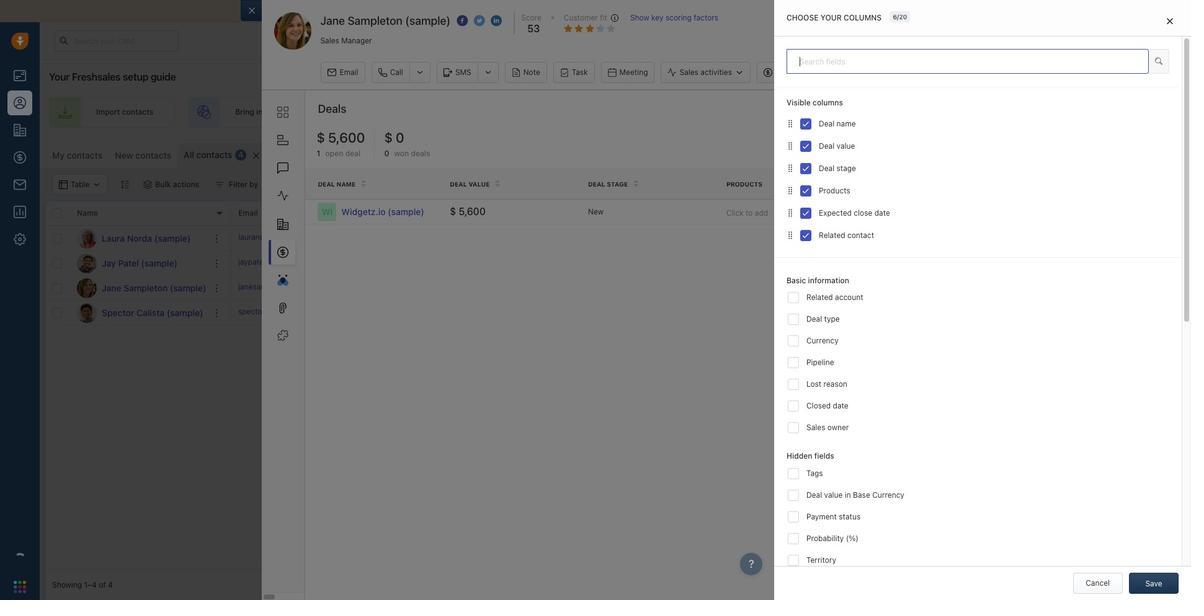 Task type: describe. For each thing, give the bounding box(es) containing it.
qualified for lauranordasample@gmail.com
[[811, 234, 842, 243]]

calista
[[137, 308, 165, 318]]

(sample) for press space to select this row. row containing laura norda (sample)
[[154, 233, 191, 244]]

jay patel (sample)
[[102, 258, 178, 268]]

deal type
[[807, 315, 840, 324]]

laura
[[102, 233, 125, 244]]

note button
[[505, 62, 547, 83]]

0 horizontal spatial to
[[372, 6, 380, 16]]

1 vertical spatial 0
[[384, 149, 389, 158]]

widgetz.io (sample) link
[[342, 206, 438, 218]]

note
[[524, 68, 541, 77]]

cancel
[[1086, 579, 1110, 588]]

(sample) for press space to select this row. row containing spector calista (sample)
[[167, 308, 203, 318]]

⌘
[[338, 151, 344, 160]]

your for your freshsales setup guide
[[49, 71, 70, 83]]

connect your mailbox to improve deliverability and enable 2-way sync of email conversations. import all your sales data so you don't have to start from scratch.
[[280, 6, 933, 16]]

new contacts
[[115, 150, 171, 161]]

jane sampleton (sample) link
[[102, 282, 206, 295]]

laura norda (sample) link
[[102, 232, 191, 245]]

press space to select this row. row containing lauranordasample@gmail.com
[[232, 227, 1186, 251]]

import all your sales data link
[[666, 6, 772, 16]]

1 vertical spatial currency
[[873, 491, 905, 500]]

james peterson for lauranordasample@gmail.com
[[719, 234, 775, 243]]

new for new
[[588, 207, 604, 216]]

Search fields text field
[[787, 49, 1150, 74]]

1 horizontal spatial deal name
[[819, 119, 856, 129]]

1 horizontal spatial your
[[707, 6, 725, 16]]

status
[[797, 209, 821, 218]]

score
[[521, 13, 542, 22]]

2 horizontal spatial to
[[846, 6, 854, 16]]

create
[[707, 108, 731, 117]]

my contacts
[[52, 150, 103, 161]]

deal value in base currency
[[807, 491, 905, 500]]

jay
[[102, 258, 116, 268]]

ui drag handle image for expected close date
[[787, 208, 795, 218]]

5,600 for $ 5,600 1 open deal
[[328, 130, 365, 146]]

probability (%)
[[807, 534, 859, 543]]

0 vertical spatial columns
[[844, 13, 882, 22]]

(sample) left facebook circled image
[[405, 14, 451, 27]]

qualified for spectorcalista@gmail.com
[[811, 308, 842, 318]]

import contacts
[[96, 108, 153, 117]]

sampleton inside row group
[[124, 283, 168, 293]]

Search your CRM... text field
[[55, 30, 179, 52]]

fields
[[815, 452, 835, 461]]

bring in website leads
[[235, 108, 314, 117]]

1 vertical spatial 4
[[108, 581, 113, 591]]

container_wx8msf4aqz5i3rn1 image
[[144, 181, 152, 189]]

have
[[824, 6, 844, 16]]

show key scoring factors
[[631, 13, 719, 22]]

name
[[77, 209, 98, 218]]

ui drag handle image for deal stage
[[787, 163, 795, 174]]

add
[[755, 208, 769, 218]]

connect your mailbox link
[[280, 6, 372, 16]]

sales inside grid
[[704, 209, 724, 218]]

spector calista (sample) link
[[102, 307, 203, 319]]

next activity
[[425, 209, 471, 218]]

0 vertical spatial jane
[[321, 14, 345, 27]]

2 horizontal spatial $
[[450, 206, 456, 217]]

sales manager
[[321, 36, 372, 45]]

0 vertical spatial sales
[[728, 6, 749, 16]]

sms
[[456, 68, 472, 77]]

james peterson for spectorcalista@gmail.com
[[719, 308, 775, 318]]

12
[[289, 151, 297, 160]]

show
[[631, 13, 650, 22]]

scratch.
[[900, 6, 933, 16]]

ui drag handle image for deal value
[[787, 141, 795, 151]]

tags
[[807, 469, 823, 478]]

call button
[[372, 62, 410, 83]]

contacts for new
[[136, 150, 171, 161]]

0 vertical spatial 0
[[396, 130, 405, 146]]

james peterson for jaypatelsample@gmail.com
[[719, 259, 775, 268]]

0 horizontal spatial deal name
[[318, 181, 356, 188]]

grid containing laura norda (sample)
[[46, 200, 1186, 571]]

trial
[[869, 36, 882, 44]]

related for related contact
[[819, 231, 846, 240]]

guide
[[151, 71, 176, 83]]

1 vertical spatial of
[[99, 581, 106, 591]]

won
[[394, 149, 409, 158]]

website
[[265, 108, 293, 117]]

filter by
[[229, 180, 258, 189]]

$ 5,600
[[450, 206, 486, 217]]

visible columns
[[787, 98, 844, 107]]

connect
[[280, 6, 315, 16]]

probability
[[807, 534, 844, 543]]

1 vertical spatial value
[[469, 181, 490, 188]]

cancel button
[[1074, 574, 1123, 595]]

freshworks switcher image
[[14, 581, 26, 594]]

all
[[695, 6, 705, 16]]

to inside dialog
[[746, 208, 753, 218]]

6
[[893, 13, 898, 20]]

contacts for my
[[67, 150, 103, 161]]

1 vertical spatial stage
[[607, 181, 628, 188]]

way
[[529, 6, 545, 16]]

$ for $ 5,600
[[317, 130, 325, 146]]

sales down closed
[[807, 424, 826, 433]]

in left feb
[[891, 207, 897, 216]]

1 vertical spatial name
[[337, 181, 356, 188]]

choose
[[787, 13, 819, 22]]

bring in website leads link
[[188, 97, 336, 128]]

1 horizontal spatial deal value
[[819, 142, 856, 151]]

5,600 for $ 5,600
[[459, 206, 486, 217]]

type
[[825, 315, 840, 324]]

0 vertical spatial jane sampleton (sample)
[[321, 14, 451, 27]]

0 horizontal spatial date
[[833, 402, 849, 411]]

2-
[[520, 6, 529, 16]]

pipeline
[[807, 358, 835, 368]]

janesampleton@gmail.com
[[238, 282, 332, 292]]

all
[[184, 150, 194, 160]]

your for connect
[[317, 6, 335, 16]]

j image
[[77, 278, 97, 298]]

data
[[751, 6, 769, 16]]

email button
[[321, 62, 365, 83]]

all contacts link
[[184, 149, 232, 161]]

0 horizontal spatial columns
[[813, 98, 844, 107]]

meeting
[[620, 68, 648, 77]]

deal inside button
[[792, 68, 807, 77]]

sales owner inside grid
[[704, 209, 748, 218]]

your freshsales setup guide
[[49, 71, 176, 83]]

widgetz.io
[[342, 206, 386, 217]]

fit
[[600, 13, 608, 22]]

in right bring
[[256, 108, 263, 117]]

sales activities
[[680, 68, 732, 77]]

james for lauranordasample@gmail.com
[[719, 234, 742, 243]]

0 vertical spatial stage
[[837, 164, 857, 173]]

account
[[890, 209, 920, 218]]

activity
[[444, 209, 471, 218]]

information
[[809, 276, 850, 286]]

lauranordasample@gmail.com
[[238, 233, 344, 242]]

linkedin circled image
[[491, 14, 502, 27]]

1
[[317, 149, 320, 158]]

dialog containing choose your columns
[[775, 0, 1192, 601]]

basic
[[787, 276, 806, 286]]

spector
[[102, 308, 134, 318]]

expected
[[819, 209, 852, 218]]

$ for $ 0
[[384, 130, 393, 146]]

0 horizontal spatial deal stage
[[588, 181, 628, 188]]

explore
[[957, 36, 984, 45]]

closes in feb
[[865, 207, 912, 216]]



Task type: vqa. For each thing, say whether or not it's contained in the screenshot.
Requirements
no



Task type: locate. For each thing, give the bounding box(es) containing it.
3 qualified from the top
[[811, 308, 842, 318]]

payment status
[[807, 512, 861, 522]]

2 qualified from the top
[[811, 284, 842, 293]]

open
[[326, 149, 343, 158]]

press space to select this row. row containing spectorcalista@gmail.com
[[232, 301, 1186, 326]]

sales left manager
[[321, 36, 339, 45]]

peterson for lauranordasample@gmail.com
[[744, 234, 775, 243]]

1 horizontal spatial jane sampleton (sample)
[[321, 14, 451, 27]]

qualified for janesampleton@gmail.com
[[811, 284, 842, 293]]

1 horizontal spatial columns
[[844, 13, 882, 22]]

press space to select this row. row containing jaypatelsample@gmail.com
[[232, 251, 1186, 276]]

1 vertical spatial 5,600
[[459, 206, 486, 217]]

1 horizontal spatial sales owner
[[807, 424, 849, 433]]

1 vertical spatial columns
[[813, 98, 844, 107]]

53 button
[[525, 23, 540, 34]]

name down ⌘ o on the left top
[[337, 181, 356, 188]]

sales activities button
[[661, 62, 757, 83], [661, 62, 751, 83]]

0 horizontal spatial sales owner
[[704, 209, 748, 218]]

2 peterson from the top
[[744, 259, 775, 268]]

value up the "payment status"
[[825, 491, 843, 500]]

2 ui drag handle image from the top
[[787, 208, 795, 218]]

1 horizontal spatial $
[[384, 130, 393, 146]]

1 row group from the left
[[46, 227, 232, 326]]

closed
[[807, 402, 831, 411]]

0 horizontal spatial import
[[96, 108, 120, 117]]

sync
[[547, 6, 567, 16]]

1 ui drag handle image from the top
[[787, 141, 795, 151]]

0 vertical spatial your
[[852, 36, 867, 44]]

deal value down visible columns
[[819, 142, 856, 151]]

0 horizontal spatial 4
[[108, 581, 113, 591]]

related down basic information
[[807, 293, 833, 303]]

1 horizontal spatial of
[[569, 6, 577, 16]]

1 vertical spatial deal name
[[318, 181, 356, 188]]

don't
[[801, 6, 822, 16]]

0 vertical spatial date
[[875, 209, 891, 218]]

spector calista (sample)
[[102, 308, 203, 318]]

status
[[839, 512, 861, 522]]

0 vertical spatial deal
[[792, 68, 807, 77]]

email inside email button
[[340, 68, 359, 77]]

closed date
[[807, 402, 849, 411]]

task button
[[554, 62, 595, 83]]

1 horizontal spatial your
[[852, 36, 867, 44]]

peterson for jaypatelsample@gmail.com
[[744, 259, 775, 268]]

products up expected
[[819, 186, 851, 196]]

12 more... button
[[271, 147, 331, 164]]

import down your freshsales setup guide in the left of the page
[[96, 108, 120, 117]]

your left trial in the top of the page
[[852, 36, 867, 44]]

search image
[[1156, 56, 1163, 66]]

contacts
[[122, 108, 153, 117], [197, 150, 232, 160], [67, 150, 103, 161], [136, 150, 171, 161]]

qualified down related account at the right
[[811, 308, 842, 318]]

press space to select this row. row containing jane sampleton (sample)
[[46, 276, 232, 301]]

0 horizontal spatial deal
[[346, 149, 361, 158]]

your trial ends in 21 days
[[852, 36, 934, 44]]

1 horizontal spatial jane
[[321, 14, 345, 27]]

deal name down ⌘
[[318, 181, 356, 188]]

jane sampleton (sample) inside row group
[[102, 283, 206, 293]]

related down expected
[[819, 231, 846, 240]]

press space to select this row. row containing laura norda (sample)
[[46, 227, 232, 251]]

ui drag handle image
[[787, 141, 795, 151], [787, 163, 795, 174], [787, 185, 795, 196], [787, 230, 795, 241]]

factors
[[694, 13, 719, 22]]

all contacts 4
[[184, 150, 244, 160]]

email down sales manager at the top left of the page
[[340, 68, 359, 77]]

import left all
[[666, 6, 693, 16]]

leads
[[295, 108, 314, 117]]

products
[[727, 180, 763, 188], [819, 186, 851, 196]]

4 peterson from the top
[[744, 308, 775, 318]]

0 horizontal spatial currency
[[807, 337, 839, 346]]

jane sampleton (sample) up spector calista (sample)
[[102, 283, 206, 293]]

patel
[[118, 258, 139, 268]]

0 vertical spatial import
[[666, 6, 693, 16]]

1 horizontal spatial 0
[[396, 130, 405, 146]]

your inside dialog
[[821, 13, 842, 22]]

3 james from the top
[[719, 284, 742, 293]]

jane inside row group
[[102, 283, 121, 293]]

value down visible columns
[[837, 142, 856, 151]]

currency right base
[[873, 491, 905, 500]]

ui drag handle image down visible
[[787, 118, 795, 129]]

phone
[[352, 209, 375, 218]]

deal value up $ 5,600
[[450, 181, 490, 188]]

2 ui drag handle image from the top
[[787, 163, 795, 174]]

deal inside $ 5,600 1 open deal
[[346, 149, 361, 158]]

3 james peterson from the top
[[719, 284, 775, 293]]

$
[[317, 130, 325, 146], [384, 130, 393, 146], [450, 206, 456, 217]]

0 horizontal spatial your
[[317, 6, 335, 16]]

0 horizontal spatial products
[[727, 180, 763, 188]]

my contacts button
[[46, 143, 109, 168], [52, 150, 103, 161]]

james peterson for janesampleton@gmail.com
[[719, 284, 775, 293]]

call link
[[372, 62, 410, 83]]

owner down the closed date on the right
[[828, 424, 849, 433]]

ui drag handle image
[[787, 118, 795, 129], [787, 208, 795, 218]]

$ inside $ 0 0 won deals
[[384, 130, 393, 146]]

columns up trial in the top of the page
[[844, 13, 882, 22]]

freshsales
[[72, 71, 121, 83]]

qualified down expected
[[811, 234, 842, 243]]

sales right the create
[[733, 108, 752, 117]]

s image
[[77, 303, 97, 323]]

0 horizontal spatial new
[[115, 150, 133, 161]]

task
[[572, 68, 588, 77]]

20
[[900, 13, 908, 20]]

james for janesampleton@gmail.com
[[719, 284, 742, 293]]

j image
[[77, 254, 97, 273]]

0 vertical spatial deal value
[[819, 142, 856, 151]]

start
[[857, 6, 876, 16]]

1 vertical spatial sales owner
[[807, 424, 849, 433]]

0 vertical spatial 5,600
[[328, 130, 365, 146]]

4 ui drag handle image from the top
[[787, 230, 795, 241]]

1 vertical spatial deal value
[[450, 181, 490, 188]]

value up $ 5,600
[[469, 181, 490, 188]]

0 horizontal spatial stage
[[607, 181, 628, 188]]

feb
[[899, 207, 912, 216]]

0 horizontal spatial of
[[99, 581, 106, 591]]

(sample) right norda
[[154, 233, 191, 244]]

0 horizontal spatial owner
[[726, 209, 748, 218]]

name down visible columns
[[837, 119, 856, 129]]

click
[[727, 208, 744, 218]]

1 vertical spatial import
[[96, 108, 120, 117]]

container_wx8msf4aqz5i3rn1 image
[[215, 181, 224, 189]]

grid
[[46, 200, 1186, 571]]

showing
[[52, 581, 82, 591]]

l image
[[77, 229, 97, 249]]

new for new contacts
[[115, 150, 133, 161]]

1 horizontal spatial import
[[666, 6, 693, 16]]

contacts for import
[[122, 108, 153, 117]]

payment
[[807, 512, 837, 522]]

close image
[[1168, 17, 1174, 25]]

date right closed
[[833, 402, 849, 411]]

1 vertical spatial deal stage
[[588, 181, 628, 188]]

0 vertical spatial name
[[837, 119, 856, 129]]

improve
[[382, 6, 415, 16]]

email inside grid
[[238, 209, 258, 218]]

4 right 1–4 at the bottom of page
[[108, 581, 113, 591]]

53
[[528, 23, 540, 34]]

sales owner down the closed date on the right
[[807, 424, 849, 433]]

click to add
[[727, 208, 769, 218]]

0 horizontal spatial your
[[49, 71, 70, 83]]

to right mailbox
[[372, 6, 380, 16]]

peterson for spectorcalista@gmail.com
[[744, 308, 775, 318]]

1 dialog from the left
[[241, 0, 1192, 601]]

save button
[[1130, 574, 1179, 595]]

show key scoring factors link
[[631, 12, 719, 36]]

0 left won
[[384, 149, 389, 158]]

facebook circled image
[[457, 14, 468, 27]]

4 up filter by
[[239, 150, 244, 160]]

1 ui drag handle image from the top
[[787, 118, 795, 129]]

sampleton up manager
[[348, 14, 403, 27]]

3 ui drag handle image from the top
[[787, 185, 795, 196]]

deals
[[411, 149, 430, 158]]

row group
[[46, 227, 232, 326], [232, 227, 1186, 326]]

1 james from the top
[[719, 234, 742, 243]]

jane sampleton (sample) up manager
[[321, 14, 451, 27]]

ui drag handle image left status
[[787, 208, 795, 218]]

deal value
[[819, 142, 856, 151], [450, 181, 490, 188]]

1 horizontal spatial date
[[875, 209, 891, 218]]

1 vertical spatial your
[[49, 71, 70, 83]]

1 vertical spatial sales
[[733, 108, 752, 117]]

showing 1–4 of 4
[[52, 581, 113, 591]]

lost
[[807, 380, 822, 389]]

in left 21
[[901, 36, 907, 44]]

twitter circled image
[[474, 14, 485, 27]]

close
[[854, 209, 873, 218]]

owner
[[726, 209, 748, 218], [828, 424, 849, 433]]

0 vertical spatial new
[[115, 150, 133, 161]]

date right close
[[875, 209, 891, 218]]

0 vertical spatial email
[[340, 68, 359, 77]]

columns right visible
[[813, 98, 844, 107]]

1 vertical spatial deal
[[346, 149, 361, 158]]

your left mailbox
[[317, 6, 335, 16]]

1 horizontal spatial deal stage
[[819, 164, 857, 173]]

0 horizontal spatial 0
[[384, 149, 389, 158]]

sales left activities
[[680, 68, 699, 77]]

(sample) up jane sampleton (sample) link
[[141, 258, 178, 268]]

0 vertical spatial related
[[819, 231, 846, 240]]

dialog containing $ 5,600
[[241, 0, 1192, 601]]

3 peterson from the top
[[744, 284, 775, 293]]

(sample) right calista
[[167, 308, 203, 318]]

1 horizontal spatial sampleton
[[348, 14, 403, 27]]

jane right j image
[[102, 283, 121, 293]]

sales inside "create sales sequence" link
[[733, 108, 752, 117]]

0 vertical spatial value
[[837, 142, 856, 151]]

1 vertical spatial sampleton
[[124, 283, 168, 293]]

conversations.
[[604, 6, 664, 16]]

contacts for all
[[197, 150, 232, 160]]

1 james peterson from the top
[[719, 234, 775, 243]]

and
[[472, 6, 488, 16]]

ui drag handle image for deal name
[[787, 118, 795, 129]]

contacts right my
[[67, 150, 103, 161]]

6 / 20
[[893, 13, 908, 20]]

qualified up related account at the right
[[811, 284, 842, 293]]

email image
[[1069, 36, 1078, 46]]

1–4
[[84, 581, 97, 591]]

your for your trial ends in 21 days
[[852, 36, 867, 44]]

0 horizontal spatial jane sampleton (sample)
[[102, 283, 206, 293]]

0 vertical spatial sales owner
[[704, 209, 748, 218]]

row group containing lauranordasample@gmail.com
[[232, 227, 1186, 326]]

1 horizontal spatial currency
[[873, 491, 905, 500]]

contact
[[848, 231, 875, 240]]

jane up sales manager at the top left of the page
[[321, 14, 345, 27]]

1 peterson from the top
[[744, 234, 775, 243]]

setup
[[123, 71, 148, 83]]

1 horizontal spatial deal
[[792, 68, 807, 77]]

contacts right all
[[197, 150, 232, 160]]

sales left 'data'
[[728, 6, 749, 16]]

sales owner left add
[[704, 209, 748, 218]]

0 vertical spatial qualified
[[811, 234, 842, 243]]

explore plans link
[[950, 33, 1012, 48]]

(sample) inside 'link'
[[167, 308, 203, 318]]

manager
[[342, 36, 372, 45]]

0 vertical spatial 4
[[239, 150, 244, 160]]

lost reason
[[807, 380, 848, 389]]

1 horizontal spatial 4
[[239, 150, 244, 160]]

(sample) for press space to select this row. row containing jane sampleton (sample)
[[170, 283, 206, 293]]

(sample) up spector calista (sample)
[[170, 283, 206, 293]]

5,600 right next at left
[[459, 206, 486, 217]]

hidden fields
[[787, 452, 835, 461]]

to left start
[[846, 6, 854, 16]]

5,600 up ⌘ o on the left top
[[328, 130, 365, 146]]

4 james peterson from the top
[[719, 308, 775, 318]]

dialog
[[241, 0, 1192, 601], [775, 0, 1192, 601]]

1 vertical spatial new
[[588, 207, 604, 216]]

email down filter by
[[238, 209, 258, 218]]

2 dialog from the left
[[775, 0, 1192, 601]]

contacts down setup at the left top
[[122, 108, 153, 117]]

(%)
[[846, 534, 859, 543]]

press space to select this row. row containing janesampleton@gmail.com
[[232, 276, 1186, 301]]

save
[[1146, 580, 1163, 589]]

add
[[776, 68, 790, 77]]

currency down "deal type" on the bottom of page
[[807, 337, 839, 346]]

(sample) for press space to select this row. row containing jay patel (sample)
[[141, 258, 178, 268]]

o
[[346, 151, 352, 160]]

1 vertical spatial jane sampleton (sample)
[[102, 283, 206, 293]]

press space to select this row. row containing jay patel (sample)
[[46, 251, 232, 276]]

1 horizontal spatial name
[[837, 119, 856, 129]]

press space to select this row. row
[[46, 227, 232, 251], [232, 227, 1186, 251], [46, 251, 232, 276], [232, 251, 1186, 276], [46, 276, 232, 301], [232, 276, 1186, 301], [46, 301, 232, 326], [232, 301, 1186, 326]]

sales owner inside dialog
[[807, 424, 849, 433]]

0 horizontal spatial 5,600
[[328, 130, 365, 146]]

sales
[[728, 6, 749, 16], [733, 108, 752, 117]]

products up click to add
[[727, 180, 763, 188]]

2 vertical spatial qualified
[[811, 308, 842, 318]]

(sample) left next at left
[[388, 206, 424, 217]]

2 vertical spatial value
[[825, 491, 843, 500]]

contacts up container_wx8msf4aqz5i3rn1 image
[[136, 150, 171, 161]]

2 row group from the left
[[232, 227, 1186, 326]]

4
[[239, 150, 244, 160], [108, 581, 113, 591]]

peterson for janesampleton@gmail.com
[[744, 284, 775, 293]]

0 horizontal spatial sampleton
[[124, 283, 168, 293]]

deal right ⌘
[[346, 149, 361, 158]]

deliverability
[[418, 6, 470, 16]]

1 vertical spatial owner
[[828, 424, 849, 433]]

import
[[666, 6, 693, 16], [96, 108, 120, 117]]

meeting button
[[601, 62, 655, 83]]

1 qualified from the top
[[811, 234, 842, 243]]

0 horizontal spatial name
[[337, 181, 356, 188]]

0 vertical spatial sampleton
[[348, 14, 403, 27]]

0 vertical spatial currency
[[807, 337, 839, 346]]

0 vertical spatial ui drag handle image
[[787, 118, 795, 129]]

of
[[569, 6, 577, 16], [99, 581, 106, 591]]

filter
[[229, 180, 248, 189]]

deal name down visible columns
[[819, 119, 856, 129]]

of right 1–4 at the bottom of page
[[99, 581, 106, 591]]

2 james from the top
[[719, 259, 742, 268]]

1 horizontal spatial products
[[819, 186, 851, 196]]

actions
[[173, 180, 199, 189]]

key
[[652, 13, 664, 22]]

1 horizontal spatial 5,600
[[459, 206, 486, 217]]

name row
[[46, 202, 232, 227]]

james for spectorcalista@gmail.com
[[719, 308, 742, 318]]

james for jaypatelsample@gmail.com
[[719, 259, 742, 268]]

deal
[[819, 119, 835, 129], [819, 142, 835, 151], [819, 164, 835, 173], [318, 181, 335, 188], [450, 181, 467, 188], [588, 181, 606, 188], [807, 315, 823, 324], [807, 491, 823, 500]]

0
[[396, 130, 405, 146], [384, 149, 389, 158]]

bulk actions
[[155, 180, 199, 189]]

1 horizontal spatial new
[[588, 207, 604, 216]]

4 inside 'all contacts 4'
[[239, 150, 244, 160]]

of right the sync
[[569, 6, 577, 16]]

owner inside grid
[[726, 209, 748, 218]]

press space to select this row. row containing spector calista (sample)
[[46, 301, 232, 326]]

related contact
[[819, 231, 875, 240]]

1 vertical spatial email
[[238, 209, 258, 218]]

0 horizontal spatial deal value
[[450, 181, 490, 188]]

your right all
[[707, 6, 725, 16]]

bulk actions button
[[135, 174, 207, 196]]

in left base
[[845, 491, 851, 500]]

4 james from the top
[[719, 308, 742, 318]]

5,600 inside $ 5,600 1 open deal
[[328, 130, 365, 146]]

new contacts button
[[109, 143, 178, 168], [115, 150, 171, 161]]

1 vertical spatial jane
[[102, 283, 121, 293]]

choose your columns
[[787, 13, 882, 22]]

your for choose
[[821, 13, 842, 22]]

cell
[[884, 227, 977, 251], [977, 227, 1186, 251], [325, 251, 418, 276], [418, 251, 511, 276], [511, 251, 605, 276], [605, 251, 698, 276], [977, 251, 1186, 276], [325, 276, 418, 300], [418, 276, 511, 300], [511, 276, 605, 300], [605, 276, 698, 300], [884, 276, 977, 300], [977, 276, 1186, 300], [325, 301, 418, 325], [418, 301, 511, 325], [511, 301, 605, 325], [605, 301, 698, 325], [884, 301, 977, 325], [977, 301, 1186, 325]]

days
[[919, 36, 934, 44]]

0 vertical spatial deal name
[[819, 119, 856, 129]]

1 horizontal spatial owner
[[828, 424, 849, 433]]

peterson
[[744, 234, 775, 243], [744, 259, 775, 268], [744, 284, 775, 293], [744, 308, 775, 318]]

enable
[[490, 6, 517, 16]]

to left add
[[746, 208, 753, 218]]

0 up won
[[396, 130, 405, 146]]

your left "freshsales" in the top left of the page
[[49, 71, 70, 83]]

ui drag handle image for related contact
[[787, 230, 795, 241]]

1 vertical spatial ui drag handle image
[[787, 208, 795, 218]]

create sales sequence link
[[660, 97, 811, 128]]

closes
[[865, 207, 889, 216]]

sampleton down jay patel (sample) link
[[124, 283, 168, 293]]

deal right add
[[792, 68, 807, 77]]

1 horizontal spatial to
[[746, 208, 753, 218]]

my
[[52, 150, 65, 161]]

jane
[[321, 14, 345, 27], [102, 283, 121, 293]]

ends
[[884, 36, 900, 44]]

0 vertical spatial deal stage
[[819, 164, 857, 173]]

row group containing laura norda (sample)
[[46, 227, 232, 326]]

$ inside $ 5,600 1 open deal
[[317, 130, 325, 146]]

0 vertical spatial owner
[[726, 209, 748, 218]]

1 vertical spatial date
[[833, 402, 849, 411]]

janesampleton@gmail.com link
[[238, 282, 332, 295]]

sales left click
[[704, 209, 724, 218]]

ui drag handle image for products
[[787, 185, 795, 196]]

hidden
[[787, 452, 813, 461]]

owner left add
[[726, 209, 748, 218]]

2 james peterson from the top
[[719, 259, 775, 268]]

1 vertical spatial qualified
[[811, 284, 842, 293]]

your right choose
[[821, 13, 842, 22]]

related for related account
[[807, 293, 833, 303]]



